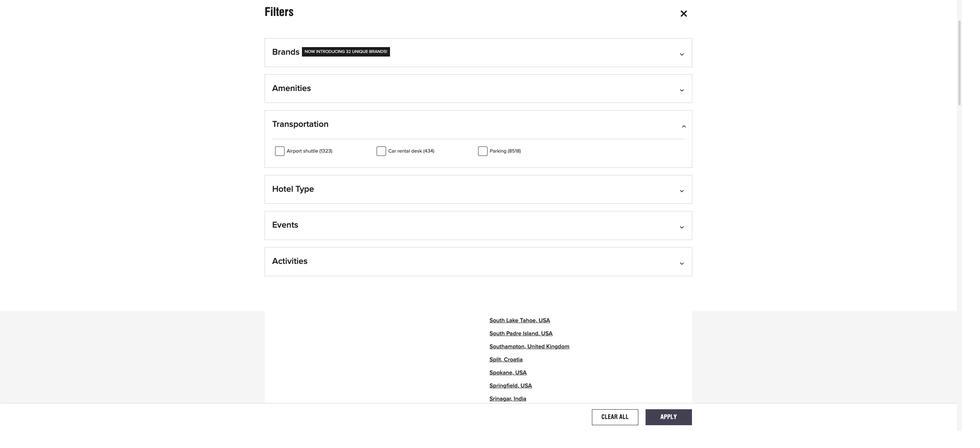 Task type: vqa. For each thing, say whether or not it's contained in the screenshot.
(8518)
yes



Task type: locate. For each thing, give the bounding box(es) containing it.
0 vertical spatial arrow down image
[[681, 51, 685, 57]]

arrow down image
[[681, 51, 685, 57], [681, 87, 685, 93], [681, 224, 685, 230]]

southampton, united kingdom
[[490, 344, 570, 350]]

arrow down image inside amenities heading
[[681, 87, 685, 93]]

srinagar,
[[490, 396, 512, 402]]

island,
[[523, 331, 540, 337]]

srinagar, india link
[[490, 396, 526, 402]]

32
[[346, 50, 351, 54]]

car
[[388, 149, 396, 154]]

1 vertical spatial south
[[490, 331, 505, 337]]

springfield, usa
[[490, 383, 532, 389]]

sitges, spain link
[[490, 200, 523, 206]]

springfield, usa link
[[490, 383, 532, 389]]

0 vertical spatial south
[[490, 318, 505, 324]]

sofia,
[[490, 239, 504, 245]]

hotel type heading
[[272, 184, 685, 204]]

arrow down image
[[681, 188, 685, 194], [681, 260, 685, 266]]

clear
[[601, 414, 618, 420]]

3 arrow down image from the top
[[681, 224, 685, 230]]

south lake tahoe, usa
[[490, 318, 550, 324]]

arrow down image for activities
[[681, 260, 685, 266]]

amenities heading
[[272, 83, 685, 103]]

srinagar, india
[[490, 396, 526, 402]]

arrow down image for amenities
[[681, 87, 685, 93]]

arrow down image inside activities 'heading'
[[681, 260, 685, 266]]

1 arrow down image from the top
[[681, 188, 685, 194]]

1 vertical spatial arrow down image
[[681, 87, 685, 93]]

2 arrow down image from the top
[[681, 260, 685, 266]]

south left 'lake'
[[490, 318, 505, 324]]

2 south from the top
[[490, 331, 505, 337]]

1 south from the top
[[490, 318, 505, 324]]

south left padre
[[490, 331, 505, 337]]

kingdom
[[546, 344, 570, 350]]

1 arrow down image from the top
[[681, 51, 685, 57]]

tahoe,
[[520, 318, 537, 324]]

arrow down image for hotel type
[[681, 188, 685, 194]]

usa right the tahoe,
[[539, 318, 550, 324]]

airport
[[287, 149, 302, 154]]

arrow up image
[[681, 123, 685, 129]]

apply
[[661, 414, 677, 420]]

south
[[490, 318, 505, 324], [490, 331, 505, 337]]

bulgaria
[[506, 239, 527, 245]]

2 vertical spatial arrow down image
[[681, 224, 685, 230]]

usa up india
[[521, 383, 532, 389]]

activities heading
[[272, 256, 685, 276]]

shuttle
[[303, 149, 318, 154]]

activities
[[272, 257, 308, 266]]

parking (8518)
[[490, 149, 521, 154]]

parking
[[490, 149, 507, 154]]

hotel type
[[272, 185, 314, 194]]

arrow down image inside the hotel type heading
[[681, 188, 685, 194]]

sintra,
[[490, 148, 506, 154]]

0 vertical spatial arrow down image
[[681, 188, 685, 194]]

sintra, portugal link
[[490, 148, 529, 154]]

amenities
[[272, 84, 311, 93]]

2 arrow down image from the top
[[681, 87, 685, 93]]

arrow down image inside events heading
[[681, 224, 685, 230]]

sioux
[[490, 174, 504, 180]]

springfield,
[[490, 383, 519, 389]]

car rental desk (434)
[[388, 149, 434, 154]]

sioux city, usa
[[490, 174, 530, 180]]

south lake tahoe, usa link
[[490, 318, 550, 324]]

spokane, usa link
[[490, 370, 527, 376]]

1 vertical spatial arrow down image
[[681, 260, 685, 266]]

sofia, bulgaria
[[490, 239, 527, 245]]

usa
[[518, 174, 530, 180], [539, 318, 550, 324], [541, 331, 553, 337], [515, 370, 527, 376], [521, 383, 532, 389]]



Task type: describe. For each thing, give the bounding box(es) containing it.
city,
[[505, 174, 517, 180]]

sion,
[[490, 161, 503, 167]]

south padre island, usa link
[[490, 331, 553, 337]]

airport shuttle (1323)
[[287, 149, 332, 154]]

split, croatia
[[490, 357, 523, 363]]

sitges,
[[490, 200, 507, 206]]

now
[[305, 50, 315, 54]]

india
[[514, 396, 526, 402]]

transportation
[[272, 120, 329, 129]]

apply button
[[646, 409, 692, 425]]

hotel
[[272, 185, 293, 194]]

switzerland
[[504, 161, 534, 167]]

unique
[[352, 50, 368, 54]]

south for south padre island, usa
[[490, 331, 505, 337]]

brands now introducing 32 unique brands!
[[272, 48, 387, 57]]

lake
[[506, 318, 519, 324]]

desk
[[411, 149, 422, 154]]

events heading
[[272, 220, 685, 240]]

united
[[528, 344, 545, 350]]

padre
[[506, 331, 521, 337]]

brands!
[[369, 50, 387, 54]]

sitges, spain
[[490, 200, 523, 206]]

brands heading
[[272, 47, 685, 67]]

croatia
[[504, 357, 523, 363]]

spokane, usa
[[490, 370, 527, 376]]

filters
[[265, 5, 294, 19]]

brands
[[272, 48, 300, 57]]

(1323)
[[319, 149, 332, 154]]

type
[[295, 185, 314, 194]]

rental
[[397, 149, 410, 154]]

usa right city,
[[518, 174, 530, 180]]

spain
[[509, 200, 523, 206]]

south for south lake tahoe, usa
[[490, 318, 505, 324]]

split, croatia link
[[490, 357, 523, 363]]

sioux city, usa link
[[490, 174, 530, 180]]

arrow down image for events
[[681, 224, 685, 230]]

arrow down image inside the brands heading
[[681, 51, 685, 57]]

southampton,
[[490, 344, 526, 350]]

sion, switzerland
[[490, 161, 534, 167]]

usa right the island,
[[541, 331, 553, 337]]

introducing
[[316, 50, 345, 54]]

(434)
[[423, 149, 434, 154]]

sofia, bulgaria link
[[490, 239, 527, 245]]

(8518)
[[508, 149, 521, 154]]

usa down "croatia"
[[515, 370, 527, 376]]

split,
[[490, 357, 503, 363]]

southampton, united kingdom link
[[490, 344, 570, 350]]

south padre island, usa
[[490, 331, 553, 337]]

transportation heading
[[272, 119, 685, 139]]

clear all button
[[592, 409, 638, 425]]

events
[[272, 221, 298, 230]]

sintra, portugal
[[490, 148, 529, 154]]

spokane,
[[490, 370, 514, 376]]

clear all
[[601, 414, 629, 420]]

all
[[619, 414, 629, 420]]

portugal
[[508, 148, 529, 154]]



